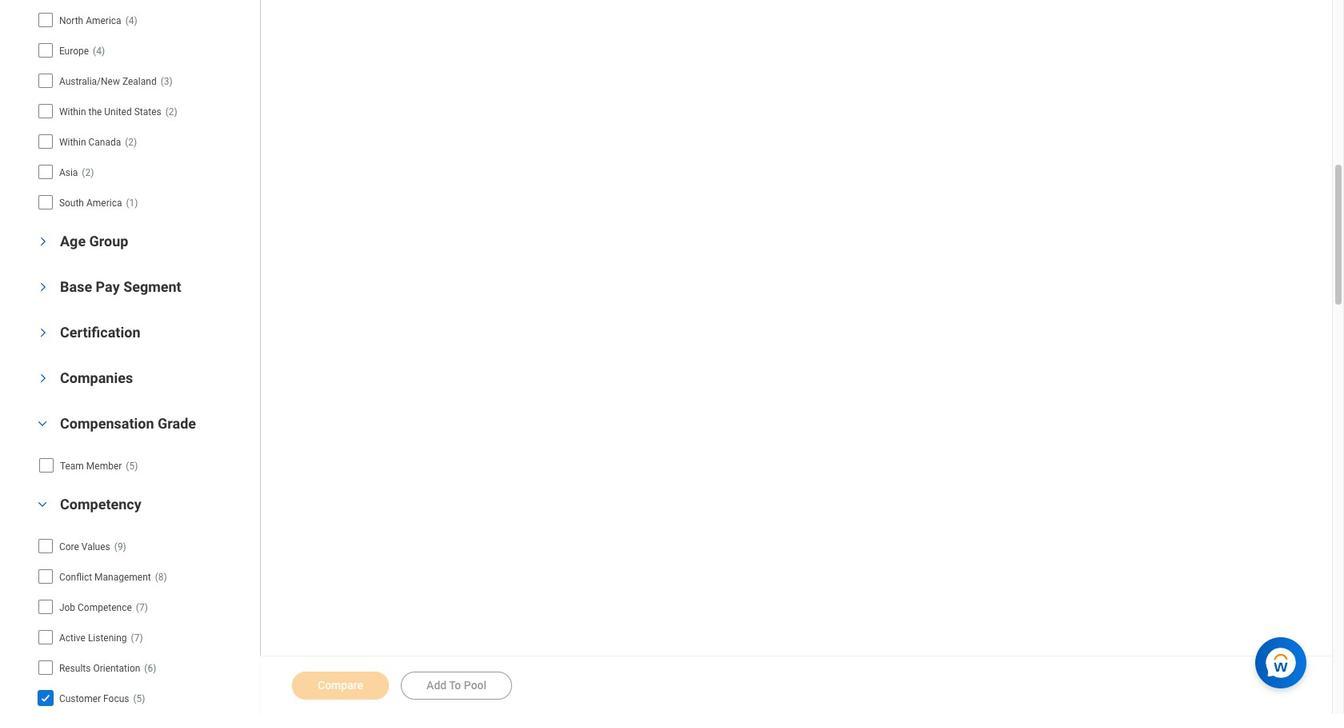 Task type: describe. For each thing, give the bounding box(es) containing it.
values
[[81, 542, 110, 553]]

job
[[59, 603, 75, 614]]

results
[[59, 664, 91, 675]]

compensation grade
[[60, 415, 196, 432]]

(6)
[[144, 664, 156, 675]]

zealand
[[122, 76, 157, 87]]

states
[[134, 106, 161, 118]]

(5) for team member
[[126, 461, 138, 472]]

chevron down image for certification
[[37, 323, 48, 343]]

(9)
[[114, 542, 126, 553]]

age group
[[60, 233, 128, 250]]

group
[[89, 233, 128, 250]]

base pay segment
[[60, 278, 181, 295]]

north america
[[59, 15, 121, 26]]

within canada
[[59, 137, 121, 148]]

chevron down image for companies
[[37, 369, 48, 388]]

(4) for north america
[[125, 15, 137, 26]]

base
[[60, 278, 92, 295]]

compensation
[[60, 415, 154, 432]]

within the united states
[[59, 106, 161, 118]]

(2) for within canada
[[125, 137, 137, 148]]

team
[[60, 461, 84, 472]]

south
[[59, 198, 84, 209]]

south america
[[59, 198, 122, 209]]

tree containing north america
[[38, 6, 247, 216]]

(2) for within the united states
[[165, 106, 177, 118]]

the
[[88, 106, 102, 118]]

(1)
[[126, 198, 138, 209]]

chevron down image for competency
[[33, 500, 52, 511]]

results orientation
[[59, 664, 140, 675]]

(8)
[[155, 572, 167, 583]]

competency group
[[32, 495, 252, 715]]

segment
[[123, 278, 181, 295]]

compensation grade group
[[29, 414, 252, 483]]

competency
[[60, 496, 141, 513]]

customer focus
[[59, 694, 129, 705]]

chevron down image for compensation grade
[[33, 419, 52, 430]]

united
[[104, 106, 132, 118]]

(7) for active listening
[[131, 633, 143, 644]]



Task type: vqa. For each thing, say whether or not it's contained in the screenshot.


Task type: locate. For each thing, give the bounding box(es) containing it.
(2) right canada
[[125, 137, 137, 148]]

base pay segment button
[[60, 278, 181, 295]]

chevron down image left companies
[[37, 369, 48, 388]]

1 vertical spatial (2)
[[125, 137, 137, 148]]

pay
[[96, 278, 120, 295]]

america
[[86, 15, 121, 26], [86, 198, 122, 209]]

(5)
[[126, 461, 138, 472], [133, 694, 145, 705]]

chevron down image down chevron down icon
[[37, 323, 48, 343]]

member
[[86, 461, 122, 472]]

2 within from the top
[[59, 137, 86, 148]]

(7)
[[136, 603, 148, 614], [131, 633, 143, 644]]

competency tree
[[36, 533, 247, 712]]

competency button
[[60, 496, 141, 513]]

(2) right states
[[165, 106, 177, 118]]

age group button
[[60, 233, 128, 250]]

(7) down management
[[136, 603, 148, 614]]

(2) right the asia
[[82, 167, 94, 178]]

(4) for europe
[[93, 45, 105, 57]]

north
[[59, 15, 83, 26]]

(2) for asia
[[82, 167, 94, 178]]

(7) for job competence
[[136, 603, 148, 614]]

age
[[60, 233, 86, 250]]

america for north america
[[86, 15, 121, 26]]

canada
[[88, 137, 121, 148]]

1 horizontal spatial (2)
[[125, 137, 137, 148]]

orientation
[[93, 664, 140, 675]]

1 vertical spatial (7)
[[131, 633, 143, 644]]

listening
[[88, 633, 127, 644]]

2 horizontal spatial (2)
[[165, 106, 177, 118]]

(5) inside competency tree
[[133, 694, 145, 705]]

0 vertical spatial (5)
[[126, 461, 138, 472]]

active
[[59, 633, 86, 644]]

competence
[[78, 603, 132, 614]]

compensation grade button
[[60, 415, 196, 432]]

(5) right member
[[126, 461, 138, 472]]

1 vertical spatial (5)
[[133, 694, 145, 705]]

within for within the united states
[[59, 106, 86, 118]]

(3)
[[161, 76, 173, 87]]

(5) right the focus
[[133, 694, 145, 705]]

australia/new zealand
[[59, 76, 157, 87]]

1 within from the top
[[59, 106, 86, 118]]

1 horizontal spatial (4)
[[125, 15, 137, 26]]

1 vertical spatial america
[[86, 198, 122, 209]]

core
[[59, 542, 79, 553]]

conflict
[[59, 572, 92, 583]]

1 vertical spatial (4)
[[93, 45, 105, 57]]

grade
[[158, 415, 196, 432]]

team member
[[60, 461, 122, 472]]

chevron down image inside "competency" group
[[33, 500, 52, 511]]

certification
[[60, 324, 140, 341]]

(5) for customer focus
[[133, 694, 145, 705]]

(7) right listening
[[131, 633, 143, 644]]

0 vertical spatial within
[[59, 106, 86, 118]]

within for within canada
[[59, 137, 86, 148]]

1 vertical spatial within
[[59, 137, 86, 148]]

conflict management
[[59, 572, 151, 583]]

check small image
[[36, 689, 55, 708]]

chevron down image left compensation
[[33, 419, 52, 430]]

australia/new
[[59, 76, 120, 87]]

asia
[[59, 167, 78, 178]]

0 vertical spatial america
[[86, 15, 121, 26]]

2 vertical spatial (2)
[[82, 167, 94, 178]]

0 vertical spatial (2)
[[165, 106, 177, 118]]

chevron down image for age group
[[37, 232, 48, 251]]

certification button
[[60, 324, 140, 341]]

0 horizontal spatial (4)
[[93, 45, 105, 57]]

management
[[95, 572, 151, 583]]

0 horizontal spatial (2)
[[82, 167, 94, 178]]

active listening
[[59, 633, 127, 644]]

europe
[[59, 45, 89, 57]]

(4) right europe
[[93, 45, 105, 57]]

within up the asia
[[59, 137, 86, 148]]

job competence
[[59, 603, 132, 614]]

chevron down image
[[37, 278, 48, 297]]

chevron down image
[[37, 232, 48, 251], [37, 323, 48, 343], [37, 369, 48, 388], [33, 419, 52, 430], [33, 500, 52, 511]]

within left the
[[59, 106, 86, 118]]

america right north
[[86, 15, 121, 26]]

0 vertical spatial (4)
[[125, 15, 137, 26]]

focus
[[103, 694, 129, 705]]

america left (1)
[[86, 198, 122, 209]]

chevron down image left age
[[37, 232, 48, 251]]

(2)
[[165, 106, 177, 118], [125, 137, 137, 148], [82, 167, 94, 178]]

(5) inside "compensation grade" group
[[126, 461, 138, 472]]

chevron down image left competency button
[[33, 500, 52, 511]]

companies button
[[60, 370, 133, 387]]

0 vertical spatial (7)
[[136, 603, 148, 614]]

(4) right north america
[[125, 15, 137, 26]]

2 america from the top
[[86, 198, 122, 209]]

customer
[[59, 694, 101, 705]]

tree
[[38, 6, 247, 216]]

1 america from the top
[[86, 15, 121, 26]]

(4)
[[125, 15, 137, 26], [93, 45, 105, 57]]

within
[[59, 106, 86, 118], [59, 137, 86, 148]]

companies
[[60, 370, 133, 387]]

core values
[[59, 542, 110, 553]]

chevron down image inside "compensation grade" group
[[33, 419, 52, 430]]

america for south america
[[86, 198, 122, 209]]



